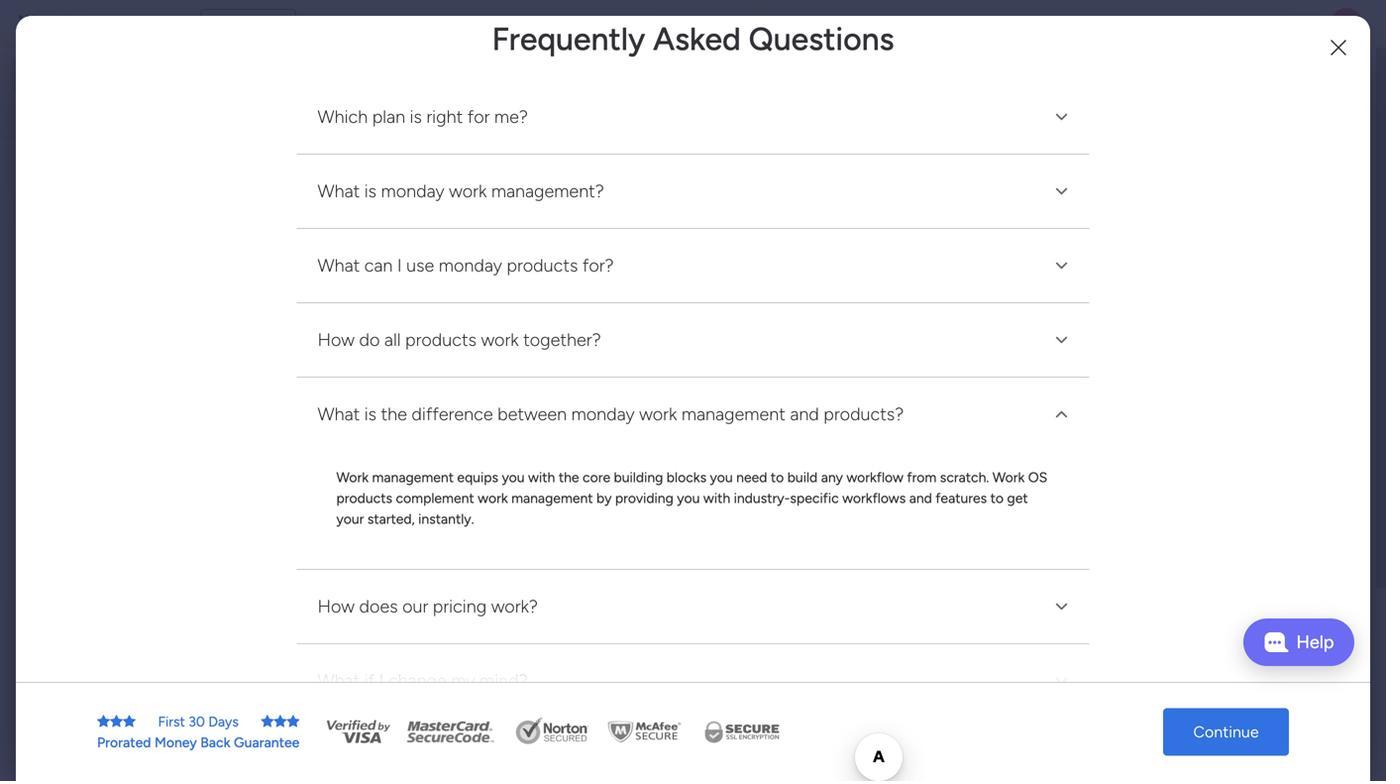 Task type: vqa. For each thing, say whether or not it's contained in the screenshot.
Public board icon to the right
yes



Task type: describe. For each thing, give the bounding box(es) containing it.
team for tasks
[[583, 395, 614, 412]]

scratch.
[[940, 469, 989, 486]]

ssl encrypted image
[[692, 717, 791, 747]]

close image for mind?
[[1050, 669, 1074, 693]]

bugs queue, main board element
[[0, 373, 253, 406]]

norton secured image
[[508, 717, 597, 747]]

work?
[[491, 596, 538, 617]]

retrospectives, main board element
[[0, 406, 253, 440]]

products inside work management equips you with the core building blocks you need to build any workflow from scratch. work os products complement work management by providing you with industry-specific workflows and features to get your started, instantly.
[[336, 490, 393, 507]]

continue
[[1194, 723, 1259, 741]]

sprints, main board element
[[0, 305, 253, 339]]

complement
[[396, 490, 474, 507]]

getting started
[[360, 606, 474, 625]]

industry-
[[734, 490, 790, 507]]

1 horizontal spatial help
[[1297, 631, 1335, 653]]

2 vertical spatial management
[[511, 490, 593, 507]]

1 vertical spatial help
[[1235, 730, 1271, 751]]

by
[[597, 490, 612, 507]]

1 star image from the left
[[110, 715, 123, 728]]

started
[[420, 606, 474, 625]]

which plan is right for me? button
[[297, 80, 1090, 154]]

complete your profile
[[1089, 152, 1266, 173]]

difference
[[412, 404, 493, 425]]

change
[[388, 670, 447, 692]]

products?
[[824, 404, 904, 425]]

the inside dropdown button
[[381, 404, 407, 425]]

heading containing your pro trial has ended,
[[516, 111, 871, 194]]

explore templates button
[[1071, 640, 1345, 680]]

notifications image
[[1039, 14, 1059, 34]]

button padding image
[[1329, 38, 1349, 57]]

guarantee
[[234, 734, 300, 751]]

mastercard secure code image
[[401, 717, 500, 747]]

pricing
[[433, 596, 487, 617]]

see plans
[[227, 15, 287, 32]]

invite members image
[[1126, 14, 1146, 34]]

asked
[[653, 20, 741, 58]]

does
[[359, 596, 398, 617]]

team for tasks
[[470, 395, 503, 412]]

recent
[[429, 75, 475, 94]]

quickly
[[282, 75, 336, 94]]

&
[[1103, 714, 1113, 733]]

visited
[[411, 163, 466, 184]]

what if i change my mind?
[[318, 670, 528, 692]]

chat bot icon image
[[1264, 632, 1289, 652]]

specific
[[790, 490, 839, 507]]

ended,
[[770, 111, 871, 152]]

close recently visited image
[[306, 162, 330, 185]]

for
[[468, 106, 490, 128]]

monday dev
[[88, 12, 189, 35]]

roadmap, main board element
[[0, 339, 253, 373]]

features
[[936, 490, 987, 507]]

quickly access your recent boards, inbox and workspaces
[[282, 75, 605, 115]]

choose
[[561, 152, 676, 194]]

your pro trial has ended, choose your plan
[[516, 111, 871, 194]]

getting started, main board element
[[0, 440, 253, 474]]

frequently
[[492, 20, 645, 58]]

close image for together?
[[1050, 328, 1074, 352]]

boards,
[[479, 75, 532, 94]]

boost your workflow in minutes with ready-made templates
[[1071, 583, 1330, 626]]

0 vertical spatial with
[[528, 469, 555, 486]]

what for what is monday work management?
[[318, 181, 360, 202]]

monday down tasks
[[356, 395, 406, 412]]

plan inside "your pro trial has ended, choose your plan"
[[758, 152, 825, 194]]

0 horizontal spatial you
[[502, 469, 525, 486]]

see plans button
[[201, 9, 296, 39]]

what for what is the difference between monday work management and products?
[[318, 404, 360, 425]]

i for if
[[379, 670, 384, 692]]

1 vertical spatial get
[[1117, 714, 1141, 733]]

work up building
[[639, 404, 677, 425]]

how does our pricing work?
[[318, 596, 538, 617]]

our
[[402, 596, 428, 617]]

monday inside "dropdown button"
[[381, 181, 445, 202]]

first
[[158, 713, 185, 730]]

has
[[707, 111, 761, 152]]

do
[[359, 329, 380, 351]]

os
[[1029, 469, 1048, 486]]

2 horizontal spatial you
[[710, 469, 733, 486]]

i for can
[[397, 255, 402, 276]]

is inside which plan is right for me? dropdown button
[[410, 106, 422, 128]]

1 work from the left
[[336, 469, 369, 486]]

what can i use monday products for? button
[[297, 229, 1090, 302]]

which
[[318, 106, 368, 128]]

inbox
[[536, 75, 575, 94]]

together?
[[523, 329, 601, 351]]

monday right 'select product' "icon" in the top left of the page
[[88, 12, 156, 35]]

the inside work management equips you with the core building blocks you need to build any workflow from scratch. work os products complement work management by providing you with industry-specific workflows and features to get your started, instantly.
[[559, 469, 579, 486]]

templates inside button
[[1201, 650, 1272, 669]]

is for monday
[[364, 181, 377, 202]]

money
[[155, 734, 197, 751]]

recently visited
[[334, 163, 466, 184]]

what if i change my mind? button
[[297, 644, 1090, 718]]

1 horizontal spatial you
[[677, 490, 700, 507]]

what is monday work management?
[[318, 181, 604, 202]]

monday up ssl encrypted image
[[703, 638, 753, 655]]

workflow inside work management equips you with the core building blocks you need to build any workflow from scratch. work os products complement work management by providing you with industry-specific workflows and features to get your started, instantly.
[[847, 469, 904, 486]]

1 horizontal spatial lottie animation element
[[632, 48, 1189, 123]]

mind?
[[480, 670, 528, 692]]

if
[[364, 670, 375, 692]]

scrum for getting started
[[541, 638, 579, 655]]

back
[[200, 734, 231, 751]]

close image for what is monday work management?
[[1050, 180, 1074, 203]]

how does our pricing work? button
[[297, 570, 1090, 643]]

explore
[[1144, 650, 1197, 669]]

management?
[[491, 181, 604, 202]]

scrum inside monday dev > my team > my scrum team link
[[888, 638, 926, 655]]

work inside "dropdown button"
[[449, 181, 487, 202]]

monday right use
[[439, 255, 502, 276]]

is for the
[[364, 404, 377, 425]]

products inside what can i use monday products for? dropdown button
[[507, 255, 578, 276]]

help image
[[1262, 14, 1282, 34]]

lottie animation image
[[0, 581, 253, 781]]

workspaces
[[282, 97, 367, 115]]

monday up core
[[571, 404, 635, 425]]

how for how do all products work together?
[[318, 329, 355, 351]]

close image for what can i use monday products for?
[[1050, 254, 1074, 278]]

prorated
[[97, 734, 151, 751]]

profile
[[1214, 152, 1266, 173]]

getting
[[360, 606, 416, 625]]

any
[[821, 469, 843, 486]]

1 star image from the left
[[97, 715, 110, 728]]

getting started element
[[1060, 752, 1357, 781]]

right
[[427, 106, 463, 128]]

what is the difference between monday work management and products? button
[[297, 378, 1090, 451]]

scrum for sprints
[[888, 395, 926, 412]]

days
[[208, 713, 239, 730]]

trial
[[644, 111, 699, 152]]

from
[[907, 469, 937, 486]]

what can i use monday products for?
[[318, 255, 614, 276]]

add to favorites image for tasks
[[611, 362, 630, 382]]

public board image for sprints
[[678, 362, 700, 384]]

and inside quickly access your recent boards, inbox and workspaces
[[579, 75, 605, 94]]

see
[[227, 15, 251, 32]]

equips
[[457, 469, 499, 486]]

how for how does our pricing work?
[[318, 596, 355, 617]]

explore templates
[[1144, 650, 1272, 669]]

inbox image
[[1082, 14, 1102, 34]]

your inside work management equips you with the core building blocks you need to build any workflow from scratch. work os products complement work management by providing you with industry-specific workflows and features to get your started, instantly.
[[336, 511, 364, 527]]



Task type: locate. For each thing, give the bounding box(es) containing it.
close image inside what can i use monday products for? dropdown button
[[1050, 254, 1074, 278]]

between
[[498, 404, 567, 425]]

1 horizontal spatial workflow
[[1152, 583, 1217, 602]]

help button right inspired
[[1218, 725, 1287, 757]]

workflows
[[843, 490, 906, 507]]

2 vertical spatial products
[[336, 490, 393, 507]]

scrum
[[541, 395, 579, 412], [888, 395, 926, 412], [541, 638, 579, 655], [888, 638, 926, 655]]

0 horizontal spatial workflow
[[847, 469, 904, 486]]

scrum for tasks
[[541, 395, 579, 412]]

with right minutes
[[1299, 583, 1330, 602]]

add to favorites image
[[611, 362, 630, 382], [957, 362, 977, 382]]

and inside dropdown button
[[790, 404, 819, 425]]

monday down the getting
[[356, 638, 406, 655]]

building
[[614, 469, 663, 486]]

mcafee secure image
[[605, 717, 684, 747]]

1 horizontal spatial products
[[405, 329, 477, 351]]

is inside what is the difference between monday work management and products? dropdown button
[[364, 404, 377, 425]]

public board image left sprints
[[678, 362, 700, 384]]

my
[[447, 395, 467, 412], [519, 395, 538, 412], [794, 395, 813, 412], [866, 395, 885, 412], [447, 638, 467, 655], [519, 638, 538, 655], [794, 638, 813, 655], [866, 638, 885, 655]]

can
[[364, 255, 393, 276]]

close image for me?
[[1050, 105, 1074, 129]]

your inside "your pro trial has ended, choose your plan"
[[516, 111, 581, 152]]

me?
[[494, 106, 528, 128]]

0 vertical spatial how
[[318, 329, 355, 351]]

access
[[340, 75, 389, 94]]

with
[[528, 469, 555, 486], [704, 490, 731, 507], [1299, 583, 1330, 602]]

0 horizontal spatial star image
[[97, 715, 110, 728]]

your
[[393, 75, 425, 94], [683, 152, 750, 194], [336, 511, 364, 527], [1117, 583, 1148, 602]]

close image inside what if i change my mind? dropdown button
[[1050, 669, 1074, 693]]

1 close image from the top
[[1050, 105, 1074, 129]]

ready-
[[1071, 607, 1118, 626]]

i
[[397, 255, 402, 276], [379, 670, 384, 692]]

2 work from the left
[[993, 469, 1025, 486]]

management up 'complement'
[[372, 469, 454, 486]]

monday dev > my team > my scrum team for tasks
[[356, 395, 614, 412]]

1 horizontal spatial plan
[[758, 152, 825, 194]]

1 horizontal spatial your
[[1173, 152, 1210, 173]]

0 vertical spatial products
[[507, 255, 578, 276]]

1 vertical spatial to
[[991, 490, 1004, 507]]

1 horizontal spatial and
[[790, 404, 819, 425]]

0 horizontal spatial get
[[1007, 490, 1028, 507]]

management
[[682, 404, 786, 425], [372, 469, 454, 486], [511, 490, 593, 507]]

for?
[[583, 255, 614, 276]]

select product image
[[18, 14, 38, 34]]

how do all products work together? button
[[297, 303, 1090, 377]]

close image up 'open' image
[[1050, 328, 1074, 352]]

i left use
[[397, 255, 402, 276]]

search everything image
[[1218, 14, 1238, 34]]

option
[[0, 237, 253, 241]]

0 vertical spatial close image
[[1050, 180, 1074, 203]]

you right equips
[[502, 469, 525, 486]]

how left do
[[318, 329, 355, 351]]

0 vertical spatial help button
[[1244, 618, 1355, 666]]

to left build
[[771, 469, 784, 486]]

the left core
[[559, 469, 579, 486]]

your left profile
[[1173, 152, 1210, 173]]

1 add to favorites image from the left
[[611, 362, 630, 382]]

0 horizontal spatial plan
[[372, 106, 405, 128]]

lottie animation element
[[632, 48, 1189, 123], [0, 581, 253, 781]]

4 close image from the top
[[1050, 669, 1074, 693]]

how
[[318, 329, 355, 351], [318, 596, 355, 617]]

1 vertical spatial the
[[559, 469, 579, 486]]

1 vertical spatial products
[[405, 329, 477, 351]]

tasks
[[360, 363, 400, 382]]

products inside how do all products work together? dropdown button
[[405, 329, 477, 351]]

close image down notifications icon
[[1050, 105, 1074, 129]]

help right chat bot icon
[[1297, 631, 1335, 653]]

4 what from the top
[[318, 670, 360, 692]]

work left together?
[[481, 329, 519, 351]]

pro
[[589, 111, 636, 152]]

inspired
[[1145, 714, 1202, 733]]

plans
[[255, 15, 287, 32]]

0 vertical spatial lottie animation element
[[632, 48, 1189, 123]]

i right the if in the bottom left of the page
[[379, 670, 384, 692]]

1 vertical spatial is
[[364, 181, 377, 202]]

dev down getting started
[[409, 638, 432, 655]]

quick search results list box
[[306, 185, 1012, 691]]

3 what from the top
[[318, 404, 360, 425]]

you down blocks
[[677, 490, 700, 507]]

public board image for tasks
[[331, 362, 353, 384]]

how left does
[[318, 596, 355, 617]]

2 what from the top
[[318, 255, 360, 276]]

dev left see
[[160, 12, 189, 35]]

continue button
[[1164, 708, 1289, 756]]

products right all
[[405, 329, 477, 351]]

2 horizontal spatial and
[[910, 490, 933, 507]]

star image
[[97, 715, 110, 728], [123, 715, 136, 728], [287, 715, 300, 728]]

0 horizontal spatial the
[[381, 404, 407, 425]]

work down equips
[[478, 490, 508, 507]]

1 horizontal spatial get
[[1117, 714, 1141, 733]]

templates image image
[[1077, 428, 1339, 565]]

work management equips you with the core building blocks you need to build any workflow from scratch. work os products complement work management by providing you with industry-specific workflows and features to get your started, instantly.
[[336, 469, 1048, 527]]

with inside boost your workflow in minutes with ready-made templates
[[1299, 583, 1330, 602]]

instantly.
[[418, 511, 474, 527]]

3 close image from the top
[[1050, 595, 1074, 619]]

0 vertical spatial plan
[[372, 106, 405, 128]]

0 vertical spatial is
[[410, 106, 422, 128]]

get
[[1007, 490, 1028, 507], [1117, 714, 1141, 733]]

work up what can i use monday products for?
[[449, 181, 487, 202]]

what for what can i use monday products for?
[[318, 255, 360, 276]]

my
[[451, 670, 475, 692]]

dev down sprints
[[756, 395, 779, 412]]

close image
[[1050, 180, 1074, 203], [1050, 254, 1074, 278]]

the down tasks
[[381, 404, 407, 425]]

started,
[[368, 511, 415, 527]]

0 vertical spatial to
[[771, 469, 784, 486]]

dev for tasks
[[409, 395, 432, 412]]

what
[[318, 181, 360, 202], [318, 255, 360, 276], [318, 404, 360, 425], [318, 670, 360, 692]]

0 horizontal spatial lottie animation element
[[0, 581, 253, 781]]

questions
[[749, 20, 895, 58]]

0 horizontal spatial public board image
[[331, 362, 353, 384]]

apps image
[[1170, 14, 1189, 34]]

1 horizontal spatial management
[[511, 490, 593, 507]]

1 vertical spatial help button
[[1218, 725, 1287, 757]]

1 vertical spatial and
[[790, 404, 819, 425]]

list box
[[0, 234, 253, 741]]

2 vertical spatial with
[[1299, 583, 1330, 602]]

get inside work management equips you with the core building blocks you need to build any workflow from scratch. work os products complement work management by providing you with industry-specific workflows and features to get your started, instantly.
[[1007, 490, 1028, 507]]

2 close image from the top
[[1050, 328, 1074, 352]]

management inside dropdown button
[[682, 404, 786, 425]]

with left core
[[528, 469, 555, 486]]

with down blocks
[[704, 490, 731, 507]]

products
[[507, 255, 578, 276], [405, 329, 477, 351], [336, 490, 393, 507]]

public board image
[[331, 605, 353, 626]]

get right features
[[1007, 490, 1028, 507]]

verified by visa image
[[323, 717, 393, 747]]

noah lott image
[[1331, 8, 1363, 40]]

3 star image from the left
[[274, 715, 287, 728]]

0 vertical spatial the
[[381, 404, 407, 425]]

your inside "your pro trial has ended, choose your plan"
[[683, 152, 750, 194]]

use
[[407, 255, 434, 276]]

3 star image from the left
[[287, 715, 300, 728]]

0 vertical spatial help
[[1297, 631, 1335, 653]]

work left os
[[993, 469, 1025, 486]]

2 public board image from the left
[[678, 362, 700, 384]]

1 horizontal spatial with
[[704, 490, 731, 507]]

and right inbox
[[579, 75, 605, 94]]

boost
[[1071, 583, 1113, 602]]

close image up learn
[[1050, 669, 1074, 693]]

monday down sprints
[[703, 395, 753, 412]]

0 horizontal spatial help
[[1235, 730, 1271, 751]]

0 horizontal spatial products
[[336, 490, 393, 507]]

0 horizontal spatial management
[[372, 469, 454, 486]]

2 vertical spatial is
[[364, 404, 377, 425]]

0 horizontal spatial with
[[528, 469, 555, 486]]

close image left made
[[1050, 595, 1074, 619]]

is inside what is monday work management? "dropdown button"
[[364, 181, 377, 202]]

learn
[[1060, 714, 1099, 733]]

star image for 3rd star image from left
[[287, 715, 300, 728]]

team for sprints
[[817, 395, 850, 412]]

close image inside what is monday work management? "dropdown button"
[[1050, 180, 1074, 203]]

public board image
[[331, 362, 353, 384], [678, 362, 700, 384]]

1 vertical spatial lottie animation element
[[0, 581, 253, 781]]

what is the difference between monday work management and products?
[[318, 404, 904, 425]]

dev
[[160, 12, 189, 35], [409, 395, 432, 412], [756, 395, 779, 412], [409, 638, 432, 655], [756, 638, 779, 655]]

star image
[[110, 715, 123, 728], [261, 715, 274, 728], [274, 715, 287, 728]]

2 add to favorites image from the left
[[957, 362, 977, 382]]

workflow inside boost your workflow in minutes with ready-made templates
[[1152, 583, 1217, 602]]

made
[[1118, 607, 1157, 626]]

open image
[[1050, 403, 1074, 426]]

all
[[384, 329, 401, 351]]

dev down how do all products work together?
[[409, 395, 432, 412]]

and
[[579, 75, 605, 94], [790, 404, 819, 425], [910, 490, 933, 507]]

and down from
[[910, 490, 933, 507]]

0 horizontal spatial to
[[771, 469, 784, 486]]

2 vertical spatial and
[[910, 490, 933, 507]]

products up started,
[[336, 490, 393, 507]]

0 vertical spatial get
[[1007, 490, 1028, 507]]

1 vertical spatial i
[[379, 670, 384, 692]]

frequently asked questions
[[492, 20, 895, 58]]

heading
[[516, 111, 871, 194]]

templates right explore
[[1201, 650, 1272, 669]]

sprints
[[707, 363, 759, 382]]

1 vertical spatial with
[[704, 490, 731, 507]]

0 vertical spatial templates
[[1161, 607, 1232, 626]]

2 horizontal spatial with
[[1299, 583, 1330, 602]]

2 star image from the left
[[261, 715, 274, 728]]

0 horizontal spatial i
[[379, 670, 384, 692]]

2 horizontal spatial star image
[[287, 715, 300, 728]]

plan
[[372, 106, 405, 128], [758, 152, 825, 194]]

add to favorites image for sprints
[[957, 362, 977, 382]]

1 what from the top
[[318, 181, 360, 202]]

1 vertical spatial templates
[[1201, 650, 1272, 669]]

team for sprints
[[930, 395, 961, 412]]

0 vertical spatial and
[[579, 75, 605, 94]]

prorated money back guarantee
[[97, 734, 300, 751]]

close image inside which plan is right for me? dropdown button
[[1050, 105, 1074, 129]]

1 horizontal spatial add to favorites image
[[957, 362, 977, 382]]

and left products? at the bottom of page
[[790, 404, 819, 425]]

team for getting started
[[583, 638, 614, 655]]

your down inbox
[[516, 111, 581, 152]]

providing
[[615, 490, 674, 507]]

help
[[1297, 631, 1335, 653], [1235, 730, 1271, 751]]

work
[[449, 181, 487, 202], [481, 329, 519, 351], [639, 404, 677, 425], [478, 490, 508, 507]]

core
[[583, 469, 611, 486]]

and inside work management equips you with the core building blocks you need to build any workflow from scratch. work os products complement work management by providing you with industry-specific workflows and features to get your started, instantly.
[[910, 490, 933, 507]]

management down core
[[511, 490, 593, 507]]

what for what if i change my mind?
[[318, 670, 360, 692]]

1 vertical spatial how
[[318, 596, 355, 617]]

minutes
[[1238, 583, 1295, 602]]

templates down in
[[1161, 607, 1232, 626]]

1 horizontal spatial star image
[[123, 715, 136, 728]]

need
[[737, 469, 768, 486]]

workflow left in
[[1152, 583, 1217, 602]]

1 vertical spatial plan
[[758, 152, 825, 194]]

which plan is right for me?
[[318, 106, 528, 128]]

1 vertical spatial management
[[372, 469, 454, 486]]

is down tasks
[[364, 404, 377, 425]]

recently
[[334, 163, 407, 184]]

1 how from the top
[[318, 329, 355, 351]]

team for getting started
[[470, 638, 503, 655]]

tasks, main board element
[[0, 272, 253, 305]]

close image
[[1050, 105, 1074, 129], [1050, 328, 1074, 352], [1050, 595, 1074, 619], [1050, 669, 1074, 693]]

0 horizontal spatial work
[[336, 469, 369, 486]]

0 horizontal spatial add to favorites image
[[611, 362, 630, 382]]

help button down minutes
[[1244, 618, 1355, 666]]

management down sprints
[[682, 404, 786, 425]]

your
[[516, 111, 581, 152], [1173, 152, 1210, 173]]

what down tasks
[[318, 404, 360, 425]]

2 how from the top
[[318, 596, 355, 617]]

what inside "dropdown button"
[[318, 181, 360, 202]]

2 star image from the left
[[123, 715, 136, 728]]

to
[[771, 469, 784, 486], [991, 490, 1004, 507]]

1 close image from the top
[[1050, 180, 1074, 203]]

to right features
[[991, 490, 1004, 507]]

what left can
[[318, 255, 360, 276]]

you
[[502, 469, 525, 486], [710, 469, 733, 486], [677, 490, 700, 507]]

how do all products work together?
[[318, 329, 601, 351]]

build
[[788, 469, 818, 486]]

0 vertical spatial workflow
[[847, 469, 904, 486]]

2 horizontal spatial products
[[507, 255, 578, 276]]

0 vertical spatial i
[[397, 255, 402, 276]]

2 horizontal spatial management
[[682, 404, 786, 425]]

templates inside boost your workflow in minutes with ready-made templates
[[1161, 607, 1232, 626]]

1 vertical spatial workflow
[[1152, 583, 1217, 602]]

star image for 3rd star image from right
[[123, 715, 136, 728]]

public board image left tasks
[[331, 362, 353, 384]]

work inside work management equips you with the core building blocks you need to build any workflow from scratch. work os products complement work management by providing you with industry-specific workflows and features to get your started, instantly.
[[478, 490, 508, 507]]

you left the need
[[710, 469, 733, 486]]

1 horizontal spatial i
[[397, 255, 402, 276]]

monday dev > my team > my scrum team link
[[669, 444, 996, 667]]

2 close image from the top
[[1050, 254, 1074, 278]]

help button
[[1244, 618, 1355, 666], [1218, 725, 1287, 757]]

1 horizontal spatial the
[[559, 469, 579, 486]]

is left right
[[410, 106, 422, 128]]

1 public board image from the left
[[331, 362, 353, 384]]

close image inside how does our pricing work? dropdown button
[[1050, 595, 1074, 619]]

dev for getting started
[[409, 638, 432, 655]]

monday dev > my team > my scrum team
[[356, 395, 614, 412], [703, 395, 961, 412], [356, 638, 614, 655], [703, 638, 961, 655]]

your inside boost your workflow in minutes with ready-made templates
[[1117, 583, 1148, 602]]

work up started,
[[336, 469, 369, 486]]

what left the if in the bottom left of the page
[[318, 670, 360, 692]]

dev for sprints
[[756, 395, 779, 412]]

what down which
[[318, 181, 360, 202]]

monday dev > my team > my scrum team for getting started
[[356, 638, 614, 655]]

workflow up workflows
[[847, 469, 904, 486]]

dev up ssl encrypted image
[[756, 638, 779, 655]]

>
[[435, 395, 444, 412], [507, 395, 515, 412], [782, 395, 791, 412], [854, 395, 862, 412], [435, 638, 444, 655], [507, 638, 515, 655], [782, 638, 791, 655], [854, 638, 862, 655]]

your inside quickly access your recent boards, inbox and workspaces
[[393, 75, 425, 94]]

monday dev > my team > my scrum team for sprints
[[703, 395, 961, 412]]

monday up use
[[381, 181, 445, 202]]

1 vertical spatial close image
[[1050, 254, 1074, 278]]

products left 'for?'
[[507, 255, 578, 276]]

get right the "&"
[[1117, 714, 1141, 733]]

0 horizontal spatial your
[[516, 111, 581, 152]]

the
[[381, 404, 407, 425], [559, 469, 579, 486]]

0 horizontal spatial and
[[579, 75, 605, 94]]

0 vertical spatial management
[[682, 404, 786, 425]]

plan inside dropdown button
[[372, 106, 405, 128]]

in
[[1221, 583, 1234, 602]]

1 horizontal spatial work
[[993, 469, 1025, 486]]

help up getting started element
[[1235, 730, 1271, 751]]

close image inside how do all products work together? dropdown button
[[1050, 328, 1074, 352]]

1 horizontal spatial public board image
[[678, 362, 700, 384]]

templates
[[1161, 607, 1232, 626], [1201, 650, 1272, 669]]

1 horizontal spatial to
[[991, 490, 1004, 507]]

is right close recently visited image
[[364, 181, 377, 202]]



